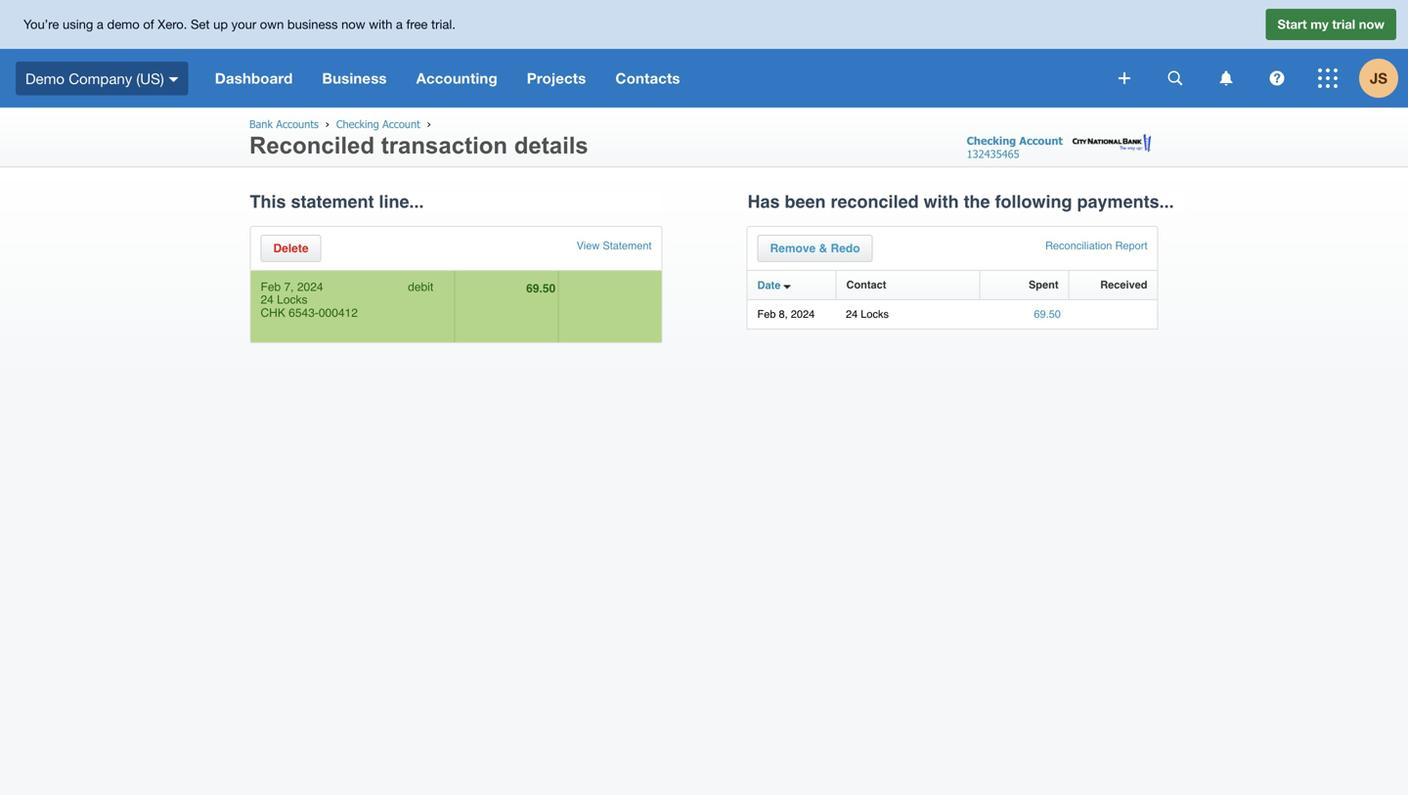 Task type: locate. For each thing, give the bounding box(es) containing it.
locks
[[277, 293, 308, 307], [861, 308, 889, 320]]

own
[[260, 17, 284, 32]]

svg image right (us)
[[169, 77, 179, 82]]

demo
[[25, 70, 65, 87]]

projects button
[[512, 49, 601, 108]]

locks down contact
[[861, 308, 889, 320]]

with
[[369, 17, 392, 32], [924, 192, 959, 212]]

69.50
[[526, 282, 559, 295], [1034, 308, 1061, 321]]

24 down contact
[[846, 308, 858, 320]]

8,
[[779, 308, 788, 320]]

banner
[[0, 0, 1408, 108]]

1 horizontal spatial ›
[[427, 117, 431, 131]]

0 horizontal spatial feb
[[261, 280, 281, 294]]

js
[[1370, 69, 1388, 87]]

debit
[[408, 280, 433, 294]]

using
[[63, 17, 93, 32]]

payments...
[[1077, 192, 1174, 212]]

1 horizontal spatial 24
[[846, 308, 858, 320]]

1 horizontal spatial 2024
[[791, 308, 815, 320]]

0 horizontal spatial ›
[[325, 117, 330, 131]]

1 vertical spatial feb
[[757, 308, 776, 320]]

1 vertical spatial checking
[[967, 134, 1016, 147]]

account up transaction
[[383, 117, 420, 131]]

has been reconciled with the following payments...
[[748, 192, 1174, 212]]

1 horizontal spatial account
[[1020, 134, 1063, 147]]

1 vertical spatial account
[[1020, 134, 1063, 147]]

1 vertical spatial with
[[924, 192, 959, 212]]

feb left 8,
[[757, 308, 776, 320]]

› up reconciled
[[325, 117, 330, 131]]

dashboard link
[[200, 49, 308, 108]]

bank accounts link
[[249, 117, 319, 131]]

checking inside checking account 132435465
[[967, 134, 1016, 147]]

1 vertical spatial 2024
[[791, 308, 815, 320]]

1 horizontal spatial locks
[[861, 308, 889, 320]]

feb
[[261, 280, 281, 294], [757, 308, 776, 320]]

demo company (us)
[[25, 70, 164, 87]]

checking up the on the top right of the page
[[967, 134, 1016, 147]]

with inside 'banner'
[[369, 17, 392, 32]]

checking down business
[[336, 117, 379, 131]]

2024 right 7,
[[297, 280, 323, 294]]

000412
[[319, 306, 358, 320]]

0 horizontal spatial 24
[[261, 293, 274, 307]]

1 horizontal spatial feb
[[757, 308, 776, 320]]

0 vertical spatial 24
[[261, 293, 274, 307]]

0 vertical spatial locks
[[277, 293, 308, 307]]

2 now from the left
[[1359, 17, 1385, 32]]

(us)
[[136, 70, 164, 87]]

js button
[[1359, 49, 1408, 108]]

› up transaction
[[427, 117, 431, 131]]

line...
[[379, 192, 424, 212]]

bank
[[249, 117, 273, 131]]

svg image left js
[[1318, 68, 1338, 88]]

1 horizontal spatial now
[[1359, 17, 1385, 32]]

0 vertical spatial 2024
[[297, 280, 323, 294]]

0 vertical spatial 69.50
[[526, 282, 559, 295]]

feb left 7,
[[261, 280, 281, 294]]

0 horizontal spatial now
[[341, 17, 365, 32]]

a
[[97, 17, 104, 32], [396, 17, 403, 32]]

feb 7, 2024 24 locks chk 6543-000412
[[261, 280, 358, 320]]

remove & redo button
[[757, 235, 873, 262]]

svg image
[[1168, 71, 1183, 86], [1220, 71, 1233, 86], [1270, 71, 1285, 86], [1119, 72, 1131, 84]]

report
[[1115, 240, 1148, 252]]

0 horizontal spatial checking
[[336, 117, 379, 131]]

accounts
[[276, 117, 319, 131]]

2 › from the left
[[427, 117, 431, 131]]

account up following
[[1020, 134, 1063, 147]]

24
[[261, 293, 274, 307], [846, 308, 858, 320]]

69.50 link
[[1034, 308, 1061, 321]]

reconciliation
[[1045, 240, 1112, 252]]

trial.
[[431, 17, 456, 32]]

0 vertical spatial checking
[[336, 117, 379, 131]]

now right trial
[[1359, 17, 1385, 32]]

with left free
[[369, 17, 392, 32]]

0 horizontal spatial 2024
[[297, 280, 323, 294]]

7,
[[284, 280, 294, 294]]

transaction
[[381, 133, 508, 158]]

0 horizontal spatial svg image
[[169, 77, 179, 82]]

reconciliation report link
[[1045, 240, 1148, 252]]

contacts button
[[601, 49, 695, 108]]

0 horizontal spatial with
[[369, 17, 392, 32]]

this
[[250, 192, 286, 212]]

1 vertical spatial 69.50
[[1034, 308, 1061, 321]]

svg image
[[1318, 68, 1338, 88], [169, 77, 179, 82]]

1 horizontal spatial svg image
[[1318, 68, 1338, 88]]

0 horizontal spatial account
[[383, 117, 420, 131]]

now
[[341, 17, 365, 32], [1359, 17, 1385, 32]]

1 horizontal spatial 69.50
[[1034, 308, 1061, 321]]

start
[[1278, 17, 1307, 32]]

now right the business
[[341, 17, 365, 32]]

details
[[514, 133, 589, 158]]

accounting button
[[402, 49, 512, 108]]

0 horizontal spatial locks
[[277, 293, 308, 307]]

has
[[748, 192, 780, 212]]

24 inside feb 7, 2024 24 locks chk 6543-000412
[[261, 293, 274, 307]]

2024 for 8,
[[791, 308, 815, 320]]

›
[[325, 117, 330, 131], [427, 117, 431, 131]]

a left free
[[396, 17, 403, 32]]

checking
[[336, 117, 379, 131], [967, 134, 1016, 147]]

xero.
[[158, 17, 187, 32]]

1 vertical spatial 24
[[846, 308, 858, 320]]

0 vertical spatial feb
[[261, 280, 281, 294]]

1 horizontal spatial a
[[396, 17, 403, 32]]

with left the on the top right of the page
[[924, 192, 959, 212]]

account
[[383, 117, 420, 131], [1020, 134, 1063, 147]]

2024 inside feb 7, 2024 24 locks chk 6543-000412
[[297, 280, 323, 294]]

0 horizontal spatial a
[[97, 17, 104, 32]]

0 vertical spatial account
[[383, 117, 420, 131]]

a right using
[[97, 17, 104, 32]]

statement
[[291, 192, 374, 212]]

24 left 7,
[[261, 293, 274, 307]]

feb inside feb 7, 2024 24 locks chk 6543-000412
[[261, 280, 281, 294]]

2024 right 8,
[[791, 308, 815, 320]]

locks left 000412
[[277, 293, 308, 307]]

0 vertical spatial with
[[369, 17, 392, 32]]

1 horizontal spatial checking
[[967, 134, 1016, 147]]

business button
[[308, 49, 402, 108]]

2024
[[297, 280, 323, 294], [791, 308, 815, 320]]

svg image inside 'demo company (us)' popup button
[[169, 77, 179, 82]]

redo
[[831, 242, 860, 255]]

view statement link
[[577, 240, 652, 252]]

banner containing dashboard
[[0, 0, 1408, 108]]



Task type: vqa. For each thing, say whether or not it's contained in the screenshot.
"Business" popup button
yes



Task type: describe. For each thing, give the bounding box(es) containing it.
business
[[287, 17, 338, 32]]

date
[[757, 279, 781, 291]]

remove & redo
[[770, 242, 860, 255]]

demo
[[107, 17, 140, 32]]

1 horizontal spatial with
[[924, 192, 959, 212]]

received
[[1100, 279, 1148, 291]]

bank accounts › checking account › reconciled transaction details
[[249, 117, 589, 158]]

delete button
[[261, 235, 321, 262]]

spent
[[1029, 279, 1059, 291]]

the
[[964, 192, 990, 212]]

accounting
[[416, 69, 498, 87]]

contacts
[[616, 69, 680, 87]]

feb for feb 8, 2024
[[757, 308, 776, 320]]

your
[[231, 17, 256, 32]]

0 horizontal spatial 69.50
[[526, 282, 559, 295]]

this statement line...
[[250, 192, 424, 212]]

contact
[[846, 279, 887, 291]]

you're
[[23, 17, 59, 32]]

2 a from the left
[[396, 17, 403, 32]]

remove
[[770, 242, 816, 255]]

&
[[819, 242, 828, 255]]

132435465
[[967, 147, 1020, 160]]

reconciled
[[249, 133, 375, 158]]

view
[[577, 240, 600, 252]]

locks inside feb 7, 2024 24 locks chk 6543-000412
[[277, 293, 308, 307]]

business
[[322, 69, 387, 87]]

1 now from the left
[[341, 17, 365, 32]]

of
[[143, 17, 154, 32]]

dashboard
[[215, 69, 293, 87]]

set
[[191, 17, 210, 32]]

company
[[69, 70, 132, 87]]

account inside bank accounts › checking account › reconciled transaction details
[[383, 117, 420, 131]]

feb for feb 7, 2024 24 locks chk 6543-000412
[[261, 280, 281, 294]]

reconciliation report
[[1045, 240, 1148, 252]]

statement
[[603, 240, 652, 252]]

24 locks
[[846, 308, 895, 320]]

been
[[785, 192, 826, 212]]

start my trial now
[[1278, 17, 1385, 32]]

chk
[[261, 306, 285, 320]]

free
[[406, 17, 428, 32]]

1 a from the left
[[97, 17, 104, 32]]

checking inside bank accounts › checking account › reconciled transaction details
[[336, 117, 379, 131]]

checking account link
[[336, 117, 420, 131]]

1 vertical spatial locks
[[861, 308, 889, 320]]

reconciled
[[831, 192, 919, 212]]

1 › from the left
[[325, 117, 330, 131]]

checking account 132435465
[[967, 134, 1063, 160]]

projects
[[527, 69, 586, 87]]

trial
[[1332, 17, 1356, 32]]

my
[[1311, 17, 1329, 32]]

2024 for 7,
[[297, 280, 323, 294]]

6543-
[[289, 306, 319, 320]]

view statement
[[577, 240, 652, 252]]

following
[[995, 192, 1072, 212]]

demo company (us) button
[[0, 49, 200, 108]]

delete
[[273, 242, 309, 255]]

account inside checking account 132435465
[[1020, 134, 1063, 147]]

you're using a demo of xero. set up your own business now with a free trial.
[[23, 17, 456, 32]]

up
[[213, 17, 228, 32]]

feb 8, 2024
[[757, 308, 821, 320]]

date link
[[757, 279, 826, 295]]



